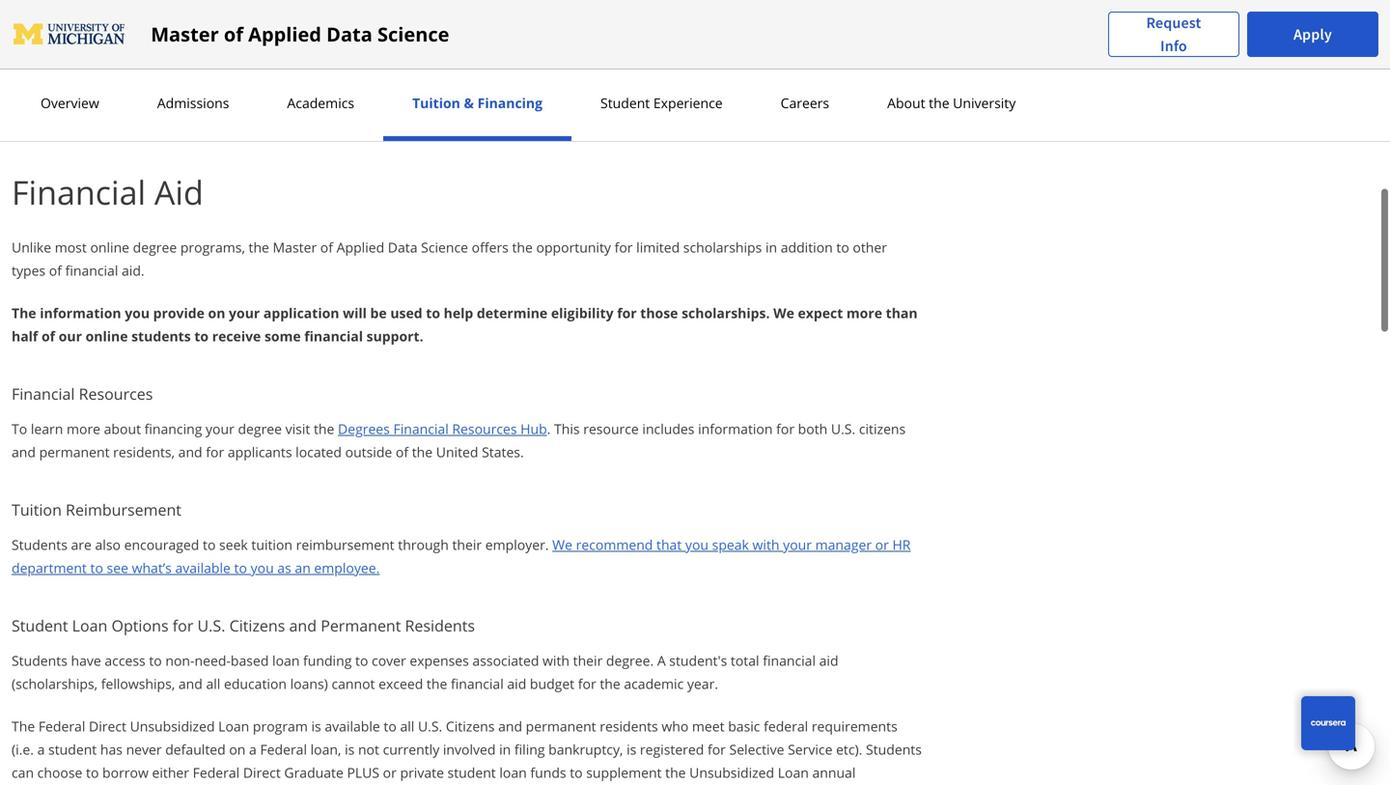 Task type: vqa. For each thing, say whether or not it's contained in the screenshot.
RHYTHM
no



Task type: locate. For each thing, give the bounding box(es) containing it.
to right addition on the right top
[[837, 238, 850, 256]]

supplement
[[586, 763, 662, 782]]

the left 'academic'
[[600, 675, 621, 693]]

or right plus
[[383, 763, 397, 782]]

data
[[327, 21, 373, 47], [388, 238, 418, 256]]

billed
[[416, 43, 450, 61]]

for left those
[[617, 304, 637, 322]]

student
[[48, 740, 97, 759], [448, 763, 496, 782]]

be inside 'the information you provide on your application will be used to help determine eligibility for those scholarships. we expect more than half of our online students to receive some financial support.'
[[370, 304, 387, 322]]

the down expenses
[[427, 675, 447, 693]]

admissions
[[157, 94, 229, 112]]

that inside we offer several payment options, and fortunately you won't be billed upfront for the whole degree. you may pay per term for all the classes you take that term, opt into a monthly payment plan, or pay each time you register for a course. if something comes up due to work, family, or other life commitments, and you need to take one or more months (sessions) or even an entire term off, you won't be charged.
[[42, 66, 67, 85]]

online inside the unlike most online degree programs, the master of applied data science offers the opportunity for limited scholarships in addition to other types of financial aid.
[[90, 238, 129, 256]]

your for financing
[[206, 420, 235, 438]]

we inside we offer several payment options, and fortunately you won't be billed upfront for the whole degree. you may pay per term for all the classes you take that term, opt into a monthly payment plan, or pay each time you register for a course. if something comes up due to work, family, or other life commitments, and you need to take one or more months (sessions) or even an entire term off, you won't be charged.
[[12, 43, 32, 61]]

payment up into
[[118, 43, 173, 61]]

2 horizontal spatial be
[[698, 89, 714, 108]]

degree. up something
[[593, 43, 640, 61]]

2 horizontal spatial u.s.
[[831, 420, 856, 438]]

2 vertical spatial federal
[[193, 763, 240, 782]]

1 horizontal spatial data
[[388, 238, 418, 256]]

than
[[886, 304, 918, 322]]

1 vertical spatial student
[[12, 615, 68, 636]]

financial
[[65, 261, 118, 280], [304, 327, 363, 345], [763, 651, 816, 670], [451, 675, 504, 693]]

2 vertical spatial all
[[400, 717, 415, 735]]

financial
[[12, 170, 146, 214], [12, 383, 75, 404], [394, 420, 449, 438]]

whole
[[551, 43, 589, 61]]

0 vertical spatial more
[[310, 89, 344, 108]]

1 horizontal spatial won't
[[660, 89, 694, 108]]

1 vertical spatial loan
[[500, 763, 527, 782]]

access
[[105, 651, 146, 670]]

degree. inside students have access to non-need-based loan funding to cover expenses associated with their degree. a student's total financial aid (scholarships, fellowships, and all education loans) cannot exceed the financial aid budget for the academic year.
[[606, 651, 654, 670]]

used
[[391, 304, 423, 322]]

to left "see"
[[90, 559, 103, 577]]

an right as
[[295, 559, 311, 577]]

their up budget
[[573, 651, 603, 670]]

you right the as on the top
[[62, 7, 90, 28]]

citizens inside the federal direct unsubsidized loan program is available to all u.s. citizens and permanent residents who meet basic federal requirements (i.e. a student has never defaulted on a federal loan, is not currently involved in filing bankruptcy, is registered for selective service etc). students can choose to borrow either federal direct graduate plus or private student loan funds to supplement the unsubsidized loan annu
[[446, 717, 495, 735]]

tuition for tuition reimbursement
[[12, 499, 62, 520]]

0 vertical spatial payment
[[118, 43, 173, 61]]

won't up each
[[359, 43, 393, 61]]

hub
[[521, 420, 547, 438]]

citizens up involved
[[446, 717, 495, 735]]

degree. for a
[[606, 651, 654, 670]]

loan inside the federal direct unsubsidized loan program is available to all u.s. citizens and permanent residents who meet basic federal requirements (i.e. a student has never defaulted on a federal loan, is not currently involved in filing bankruptcy, is registered for selective service etc). students can choose to borrow either federal direct graduate plus or private student loan funds to supplement the unsubsidized loan annu
[[500, 763, 527, 782]]

an
[[515, 89, 531, 108], [295, 559, 311, 577]]

of inside 'the information you provide on your application will be used to help determine eligibility for those scholarships. we expect more than half of our online students to receive some financial support.'
[[42, 327, 55, 345]]

1 vertical spatial master
[[273, 238, 317, 256]]

all down "need-"
[[206, 675, 221, 693]]

each
[[365, 66, 395, 85]]

overview link
[[35, 94, 105, 112]]

2 vertical spatial u.s.
[[418, 717, 443, 735]]

0 vertical spatial student
[[601, 94, 650, 112]]

on up receive
[[208, 304, 225, 322]]

degree. inside we offer several payment options, and fortunately you won't be billed upfront for the whole degree. you may pay per term for all the classes you take that term, opt into a monthly payment plan, or pay each time you register for a course. if something comes up due to work, family, or other life commitments, and you need to take one or more months (sessions) or even an entire term off, you won't be charged.
[[593, 43, 640, 61]]

federal down defaulted
[[193, 763, 240, 782]]

about the university
[[888, 94, 1016, 112]]

you inside 'the information you provide on your application will be used to help determine eligibility for those scholarships. we expect more than half of our online students to receive some financial support.'
[[125, 304, 150, 322]]

on
[[208, 304, 225, 322], [229, 740, 246, 759]]

degree. for you
[[593, 43, 640, 61]]

aid
[[820, 651, 839, 670], [507, 675, 527, 693]]

unsubsidized
[[130, 717, 215, 735], [690, 763, 775, 782]]

1 horizontal spatial loan
[[218, 717, 249, 735]]

with inside we recommend that you speak with your manager or hr department to see what's available to you as an employee.
[[753, 536, 780, 554]]

we inside 'the information you provide on your application will be used to help determine eligibility for those scholarships. we expect more than half of our online students to receive some financial support.'
[[774, 304, 795, 322]]

1 horizontal spatial applied
[[337, 238, 385, 256]]

degree up applicants
[[238, 420, 282, 438]]

0 vertical spatial with
[[753, 536, 780, 554]]

pay left per
[[702, 43, 724, 61]]

aid up requirements
[[820, 651, 839, 670]]

unlike most online degree programs, the master of applied data science offers the opportunity for limited scholarships in addition to other types of financial aid.
[[12, 238, 888, 280]]

1 horizontal spatial is
[[345, 740, 355, 759]]

0 horizontal spatial applied
[[248, 21, 322, 47]]

master up monthly
[[151, 21, 219, 47]]

we left offer at left
[[12, 43, 32, 61]]

0 vertical spatial federal
[[38, 717, 85, 735]]

students for students have access to non-need-based loan funding to cover expenses associated with their degree. a student's total financial aid (scholarships, fellowships, and all education loans) cannot exceed the financial aid budget for the academic year.
[[12, 651, 67, 670]]

term up due
[[753, 43, 783, 61]]

0 horizontal spatial student
[[12, 615, 68, 636]]

in
[[766, 238, 778, 256], [499, 740, 511, 759]]

unsubsidized down selective
[[690, 763, 775, 782]]

1 vertical spatial permanent
[[526, 717, 597, 735]]

the for the information you provide on your application will be used to help determine eligibility for those scholarships. we expect more than half of our online students to receive some financial support.
[[12, 304, 36, 322]]

1 vertical spatial your
[[206, 420, 235, 438]]

for left limited
[[615, 238, 633, 256]]

1 vertical spatial pay
[[339, 66, 362, 85]]

all inside students have access to non-need-based loan funding to cover expenses associated with their degree. a student's total financial aid (scholarships, fellowships, and all education loans) cannot exceed the financial aid budget for the academic year.
[[206, 675, 221, 693]]

program
[[253, 717, 308, 735]]

can
[[12, 763, 34, 782]]

1 vertical spatial you
[[644, 43, 668, 61]]

0 horizontal spatial tuition
[[12, 499, 62, 520]]

due
[[738, 66, 763, 85]]

master inside the unlike most online degree programs, the master of applied data science offers the opportunity for limited scholarships in addition to other types of financial aid.
[[273, 238, 317, 256]]

the for the federal direct unsubsidized loan program is available to all u.s. citizens and permanent residents who meet basic federal requirements (i.e. a student has never defaulted on a federal loan, is not currently involved in filing bankruptcy, is registered for selective service etc). students can choose to borrow either federal direct graduate plus or private student loan funds to supplement the unsubsidized loan annu
[[12, 717, 35, 735]]

won't down comes
[[660, 89, 694, 108]]

0 vertical spatial available
[[175, 559, 231, 577]]

resources up states.
[[452, 420, 517, 438]]

we for several
[[12, 43, 32, 61]]

tuition
[[412, 94, 461, 112], [12, 499, 62, 520]]

data up used
[[388, 238, 418, 256]]

available inside the federal direct unsubsidized loan program is available to all u.s. citizens and permanent residents who meet basic federal requirements (i.e. a student has never defaulted on a federal loan, is not currently involved in filing bankruptcy, is registered for selective service etc). students can choose to borrow either federal direct graduate plus or private student loan funds to supplement the unsubsidized loan annu
[[325, 717, 380, 735]]

0 vertical spatial students
[[12, 536, 67, 554]]

take up life
[[12, 66, 39, 85]]

students inside the federal direct unsubsidized loan program is available to all u.s. citizens and permanent residents who meet basic federal requirements (i.e. a student has never defaulted on a federal loan, is not currently involved in filing bankruptcy, is registered for selective service etc). students can choose to borrow either federal direct graduate plus or private student loan funds to supplement the unsubsidized loan annu
[[866, 740, 922, 759]]

or left hr
[[876, 536, 889, 554]]

1 horizontal spatial more
[[310, 89, 344, 108]]

or inside the federal direct unsubsidized loan program is available to all u.s. citizens and permanent residents who meet basic federal requirements (i.e. a student has never defaulted on a federal loan, is not currently involved in filing bankruptcy, is registered for selective service etc). students can choose to borrow either federal direct graduate plus or private student loan funds to supplement the unsubsidized loan annu
[[383, 763, 397, 782]]

we
[[12, 43, 32, 61], [774, 304, 795, 322], [553, 536, 573, 554]]

1 horizontal spatial with
[[753, 536, 780, 554]]

all up currently
[[400, 717, 415, 735]]

students are also encouraged to seek tuition reimbursement through their employer.
[[12, 536, 553, 554]]

be right "will"
[[370, 304, 387, 322]]

1 vertical spatial tuition
[[12, 499, 62, 520]]

2 horizontal spatial loan
[[778, 763, 809, 782]]

0 horizontal spatial all
[[206, 675, 221, 693]]

plan,
[[287, 66, 318, 85]]

information up our
[[40, 304, 121, 322]]

1 vertical spatial other
[[853, 238, 888, 256]]

federal down program
[[260, 740, 307, 759]]

offer
[[35, 43, 66, 61]]

student loan options for u.s. citizens and permanent residents
[[12, 615, 475, 636]]

0 horizontal spatial their
[[452, 536, 482, 554]]

u.s.
[[831, 420, 856, 438], [198, 615, 225, 636], [418, 717, 443, 735]]

1 vertical spatial data
[[388, 238, 418, 256]]

1 horizontal spatial student
[[601, 94, 650, 112]]

will
[[343, 304, 367, 322]]

information inside 'the information you provide on your application will be used to help determine eligibility for those scholarships. we expect more than half of our online students to receive some financial support.'
[[40, 304, 121, 322]]

the
[[527, 43, 548, 61], [826, 43, 847, 61], [929, 94, 950, 112], [249, 238, 269, 256], [512, 238, 533, 256], [314, 420, 335, 438], [412, 443, 433, 461], [427, 675, 447, 693], [600, 675, 621, 693], [666, 763, 686, 782]]

students right etc).
[[866, 740, 922, 759]]

loan up defaulted
[[218, 717, 249, 735]]

0 horizontal spatial permanent
[[39, 443, 110, 461]]

applied up plan,
[[248, 21, 322, 47]]

reimbursement
[[66, 499, 182, 520]]

take left "one"
[[235, 89, 262, 108]]

student up choose
[[48, 740, 97, 759]]

academics link
[[281, 94, 360, 112]]

financial inside the unlike most online degree programs, the master of applied data science offers the opportunity for limited scholarships in addition to other types of financial aid.
[[65, 261, 118, 280]]

0 vertical spatial all
[[809, 43, 823, 61]]

degrees
[[338, 420, 390, 438]]

2 horizontal spatial all
[[809, 43, 823, 61]]

1 vertical spatial the
[[12, 717, 35, 735]]

currently
[[383, 740, 440, 759]]

information inside . this resource includes information for both u.s. citizens and permanent residents, and for applicants located outside of the united states.
[[698, 420, 773, 438]]

request info
[[1147, 13, 1202, 56]]

available down seek
[[175, 559, 231, 577]]

fellowships,
[[101, 675, 175, 693]]

2 the from the top
[[12, 717, 35, 735]]

their right through
[[452, 536, 482, 554]]

of right outside
[[396, 443, 409, 461]]

the inside the federal direct unsubsidized loan program is available to all u.s. citizens and permanent residents who meet basic federal requirements (i.e. a student has never defaulted on a federal loan, is not currently involved in filing bankruptcy, is registered for selective service etc). students can choose to borrow either federal direct graduate plus or private student loan funds to supplement the unsubsidized loan annu
[[12, 717, 35, 735]]

options
[[112, 615, 169, 636]]

1 horizontal spatial u.s.
[[418, 717, 443, 735]]

residents,
[[113, 443, 175, 461]]

student down department
[[12, 615, 68, 636]]

we left expect
[[774, 304, 795, 322]]

learn
[[31, 420, 63, 438]]

0 vertical spatial take
[[12, 66, 39, 85]]

0 vertical spatial degree.
[[593, 43, 640, 61]]

1 the from the top
[[12, 304, 36, 322]]

their
[[452, 536, 482, 554], [573, 651, 603, 670]]

0 horizontal spatial won't
[[359, 43, 393, 61]]

permanent
[[39, 443, 110, 461], [526, 717, 597, 735]]

0 vertical spatial you
[[62, 7, 90, 28]]

more inside 'the information you provide on your application will be used to help determine eligibility for those scholarships. we expect more than half of our online students to receive some financial support.'
[[847, 304, 883, 322]]

upfront
[[454, 43, 502, 61]]

the inside 'the information you provide on your application will be used to help determine eligibility for those scholarships. we expect more than half of our online students to receive some financial support.'
[[12, 304, 36, 322]]

speak
[[712, 536, 749, 554]]

with up budget
[[543, 651, 570, 670]]

loans)
[[290, 675, 328, 693]]

the up located
[[314, 420, 335, 438]]

2 vertical spatial we
[[553, 536, 573, 554]]

more left the than in the right of the page
[[847, 304, 883, 322]]

half
[[12, 327, 38, 345]]

1 vertical spatial financial
[[12, 383, 75, 404]]

available up not
[[325, 717, 380, 735]]

is left not
[[345, 740, 355, 759]]

0 horizontal spatial on
[[208, 304, 225, 322]]

1 vertical spatial applied
[[337, 238, 385, 256]]

be
[[397, 43, 412, 61], [698, 89, 714, 108], [370, 304, 387, 322]]

1 horizontal spatial information
[[698, 420, 773, 438]]

science left offers
[[421, 238, 468, 256]]

won't
[[359, 43, 393, 61], [660, 89, 694, 108]]

1 vertical spatial science
[[421, 238, 468, 256]]

loan
[[72, 615, 108, 636], [218, 717, 249, 735], [778, 763, 809, 782]]

as
[[41, 7, 58, 28]]

and down non-
[[179, 675, 203, 693]]

0 vertical spatial that
[[42, 66, 67, 85]]

0 vertical spatial u.s.
[[831, 420, 856, 438]]

to right choose
[[86, 763, 99, 782]]

other inside we offer several payment options, and fortunately you won't be billed upfront for the whole degree. you may pay per term for all the classes you take that term, opt into a monthly payment plan, or pay each time you register for a course. if something comes up due to work, family, or other life commitments, and you need to take one or more months (sessions) or even an entire term off, you won't be charged.
[[883, 66, 917, 85]]

resources
[[79, 383, 153, 404], [452, 420, 517, 438]]

direct down program
[[243, 763, 281, 782]]

1 vertical spatial be
[[698, 89, 714, 108]]

0 vertical spatial direct
[[89, 717, 126, 735]]

0 vertical spatial citizens
[[229, 615, 285, 636]]

applied up "will"
[[337, 238, 385, 256]]

be up time
[[397, 43, 412, 61]]

term down if
[[575, 89, 606, 108]]

all up work,
[[809, 43, 823, 61]]

an right "even"
[[515, 89, 531, 108]]

1 vertical spatial won't
[[660, 89, 694, 108]]

the up the half
[[12, 304, 36, 322]]

for
[[505, 43, 524, 61], [787, 43, 805, 61], [509, 66, 527, 85], [615, 238, 633, 256], [617, 304, 637, 322], [777, 420, 795, 438], [206, 443, 224, 461], [173, 615, 194, 636], [578, 675, 597, 693], [708, 740, 726, 759]]

1 vertical spatial online
[[86, 327, 128, 345]]

0 horizontal spatial student
[[48, 740, 97, 759]]

unsubsidized up defaulted
[[130, 717, 215, 735]]

science up time
[[378, 21, 450, 47]]

encouraged
[[124, 536, 199, 554]]

1 vertical spatial direct
[[243, 763, 281, 782]]

master up application
[[273, 238, 317, 256]]

data up each
[[327, 21, 373, 47]]

available inside we recommend that you speak with your manager or hr department to see what's available to you as an employee.
[[175, 559, 231, 577]]

be down comes
[[698, 89, 714, 108]]

plus
[[347, 763, 380, 782]]

the left 'whole'
[[527, 43, 548, 61]]

0 horizontal spatial direct
[[89, 717, 126, 735]]

0 vertical spatial term
[[753, 43, 783, 61]]

loan down the service
[[778, 763, 809, 782]]

united
[[436, 443, 479, 461]]

other right addition on the right top
[[853, 238, 888, 256]]

payment up "one"
[[228, 66, 284, 85]]

1 vertical spatial that
[[657, 536, 682, 554]]

1 horizontal spatial we
[[553, 536, 573, 554]]

0 vertical spatial be
[[397, 43, 412, 61]]

some
[[265, 327, 301, 345]]

1 vertical spatial their
[[573, 651, 603, 670]]

1 vertical spatial take
[[235, 89, 262, 108]]

0 vertical spatial data
[[327, 21, 373, 47]]

1 vertical spatial resources
[[452, 420, 517, 438]]

associated
[[473, 651, 539, 670]]

0 vertical spatial information
[[40, 304, 121, 322]]

1 horizontal spatial federal
[[193, 763, 240, 782]]

and inside students have access to non-need-based loan funding to cover expenses associated with their degree. a student's total financial aid (scholarships, fellowships, and all education loans) cannot exceed the financial aid budget for the academic year.
[[179, 675, 203, 693]]

we right employer. at the bottom left of page
[[553, 536, 573, 554]]

students up (scholarships,
[[12, 651, 67, 670]]

degree up aid.
[[133, 238, 177, 256]]

2 horizontal spatial we
[[774, 304, 795, 322]]

the federal direct unsubsidized loan program is available to all u.s. citizens and permanent residents who meet basic federal requirements (i.e. a student has never defaulted on a federal loan, is not currently involved in filing bankruptcy, is registered for selective service etc). students can choose to borrow either federal direct graduate plus or private student loan funds to supplement the unsubsidized loan annu
[[12, 717, 922, 785]]

1 horizontal spatial direct
[[243, 763, 281, 782]]

expect
[[798, 304, 843, 322]]

students up department
[[12, 536, 67, 554]]

financial up learn
[[12, 383, 75, 404]]

in inside the federal direct unsubsidized loan program is available to all u.s. citizens and permanent residents who meet basic federal requirements (i.e. a student has never defaulted on a federal loan, is not currently involved in filing bankruptcy, is registered for selective service etc). students can choose to borrow either federal direct graduate plus or private student loan funds to supplement the unsubsidized loan annu
[[499, 740, 511, 759]]

is down residents
[[627, 740, 637, 759]]

0 vertical spatial permanent
[[39, 443, 110, 461]]

that
[[42, 66, 67, 85], [657, 536, 682, 554]]

your inside 'the information you provide on your application will be used to help determine eligibility for those scholarships. we expect more than half of our online students to receive some financial support.'
[[229, 304, 260, 322]]

or right plan,
[[322, 66, 335, 85]]

department
[[12, 559, 87, 577]]

applied inside the unlike most online degree programs, the master of applied data science offers the opportunity for limited scholarships in addition to other types of financial aid.
[[337, 238, 385, 256]]

(scholarships,
[[12, 675, 98, 693]]

0 horizontal spatial that
[[42, 66, 67, 85]]

1 horizontal spatial on
[[229, 740, 246, 759]]

more down financial resources
[[67, 420, 100, 438]]

u.s. up currently
[[418, 717, 443, 735]]

for inside students have access to non-need-based loan funding to cover expenses associated with their degree. a student's total financial aid (scholarships, fellowships, and all education loans) cannot exceed the financial aid budget for the academic year.
[[578, 675, 597, 693]]

more
[[310, 89, 344, 108], [847, 304, 883, 322], [67, 420, 100, 438]]

1 horizontal spatial available
[[325, 717, 380, 735]]

into
[[133, 66, 158, 85]]

1 horizontal spatial an
[[515, 89, 531, 108]]

0 horizontal spatial resources
[[79, 383, 153, 404]]

science inside the unlike most online degree programs, the master of applied data science offers the opportunity for limited scholarships in addition to other types of financial aid.
[[421, 238, 468, 256]]

1 horizontal spatial that
[[657, 536, 682, 554]]

service
[[788, 740, 833, 759]]

2 vertical spatial your
[[783, 536, 812, 554]]

expenses
[[410, 651, 469, 670]]

0 vertical spatial loan
[[272, 651, 300, 670]]

that right recommend
[[657, 536, 682, 554]]

in left addition on the right top
[[766, 238, 778, 256]]

citizens up 'based'
[[229, 615, 285, 636]]

0 vertical spatial an
[[515, 89, 531, 108]]

about the university link
[[882, 94, 1022, 112]]

degree
[[133, 238, 177, 256], [238, 420, 282, 438]]

0 horizontal spatial available
[[175, 559, 231, 577]]

an inside we offer several payment options, and fortunately you won't be billed upfront for the whole degree. you may pay per term for all the classes you take that term, opt into a monthly payment plan, or pay each time you register for a course. if something comes up due to work, family, or other life commitments, and you need to take one or more months (sessions) or even an entire term off, you won't be charged.
[[515, 89, 531, 108]]

0 vertical spatial degree
[[133, 238, 177, 256]]

1 vertical spatial term
[[575, 89, 606, 108]]

that inside we recommend that you speak with your manager or hr department to see what's available to you as an employee.
[[657, 536, 682, 554]]

1 horizontal spatial permanent
[[526, 717, 597, 735]]

pay
[[12, 7, 37, 28]]

2 horizontal spatial federal
[[260, 740, 307, 759]]

loan down filing
[[500, 763, 527, 782]]

careers link
[[775, 94, 836, 112]]

0 vertical spatial on
[[208, 304, 225, 322]]

term,
[[71, 66, 105, 85]]

more down plan,
[[310, 89, 344, 108]]

we inside we recommend that you speak with your manager or hr department to see what's available to you as an employee.
[[553, 536, 573, 554]]

overview
[[41, 94, 99, 112]]

loan,
[[311, 740, 341, 759]]

their inside students have access to non-need-based loan funding to cover expenses associated with their degree. a student's total financial aid (scholarships, fellowships, and all education loans) cannot exceed the financial aid budget for the academic year.
[[573, 651, 603, 670]]

other up about
[[883, 66, 917, 85]]

students inside students have access to non-need-based loan funding to cover expenses associated with their degree. a student's total financial aid (scholarships, fellowships, and all education loans) cannot exceed the financial aid budget for the academic year.
[[12, 651, 67, 670]]

to down bankruptcy,
[[570, 763, 583, 782]]

tuition up department
[[12, 499, 62, 520]]

degree. left a
[[606, 651, 654, 670]]

about
[[104, 420, 141, 438]]

resources up about
[[79, 383, 153, 404]]

financial resources
[[12, 383, 153, 404]]

permanent up bankruptcy,
[[526, 717, 597, 735]]

0 horizontal spatial you
[[62, 7, 90, 28]]

data inside the unlike most online degree programs, the master of applied data science offers the opportunity for limited scholarships in addition to other types of financial aid.
[[388, 238, 418, 256]]

1 horizontal spatial resources
[[452, 420, 517, 438]]

take
[[12, 66, 39, 85], [235, 89, 262, 108]]

programs,
[[180, 238, 245, 256]]

aid down associated
[[507, 675, 527, 693]]

student
[[601, 94, 650, 112], [12, 615, 68, 636]]

1 vertical spatial with
[[543, 651, 570, 670]]

master of applied data science
[[151, 21, 450, 47]]

other
[[883, 66, 917, 85], [853, 238, 888, 256]]



Task type: describe. For each thing, give the bounding box(es) containing it.
1 horizontal spatial term
[[753, 43, 783, 61]]

see
[[107, 559, 128, 577]]

financial for financial aid
[[12, 170, 146, 214]]

through
[[398, 536, 449, 554]]

&
[[464, 94, 474, 112]]

seek
[[219, 536, 248, 554]]

request
[[1147, 13, 1202, 32]]

those
[[641, 304, 678, 322]]

to down provide
[[194, 327, 209, 345]]

loan inside students have access to non-need-based loan funding to cover expenses associated with their degree. a student's total financial aid (scholarships, fellowships, and all education loans) cannot exceed the financial aid budget for the academic year.
[[272, 651, 300, 670]]

0 horizontal spatial unsubsidized
[[130, 717, 215, 735]]

determine
[[477, 304, 548, 322]]

you left need
[[156, 89, 179, 108]]

classes
[[851, 43, 895, 61]]

private
[[400, 763, 444, 782]]

permanent inside the federal direct unsubsidized loan program is available to all u.s. citizens and permanent residents who meet basic federal requirements (i.e. a student has never defaulted on a federal loan, is not currently involved in filing bankruptcy, is registered for selective service etc). students can choose to borrow either federal direct graduate plus or private student loan funds to supplement the unsubsidized loan annu
[[526, 717, 597, 735]]

citizens
[[859, 420, 906, 438]]

financial right total
[[763, 651, 816, 670]]

you right classes
[[898, 43, 922, 61]]

financing
[[478, 94, 543, 112]]

an inside we recommend that you speak with your manager or hr department to see what's available to you as an employee.
[[295, 559, 311, 577]]

.
[[547, 420, 551, 438]]

for left both
[[777, 420, 795, 438]]

year.
[[688, 675, 719, 693]]

0 horizontal spatial loan
[[72, 615, 108, 636]]

reimbursement
[[296, 536, 395, 554]]

unlike
[[12, 238, 51, 256]]

tuition & financing link
[[407, 94, 549, 112]]

based
[[231, 651, 269, 670]]

residents
[[405, 615, 475, 636]]

to up cannot
[[355, 651, 368, 670]]

all inside the federal direct unsubsidized loan program is available to all u.s. citizens and permanent residents who meet basic federal requirements (i.e. a student has never defaulted on a federal loan, is not currently involved in filing bankruptcy, is registered for selective service etc). students can choose to borrow either federal direct graduate plus or private student loan funds to supplement the unsubsidized loan annu
[[400, 717, 415, 735]]

selective
[[730, 740, 785, 759]]

entire
[[534, 89, 572, 108]]

to right need
[[218, 89, 231, 108]]

a down program
[[249, 740, 257, 759]]

of inside . this resource includes information for both u.s. citizens and permanent residents, and for applicants located outside of the united states.
[[396, 443, 409, 461]]

for left applicants
[[206, 443, 224, 461]]

to up currently
[[384, 717, 397, 735]]

includes
[[643, 420, 695, 438]]

or inside we recommend that you speak with your manager or hr department to see what's available to you as an employee.
[[876, 536, 889, 554]]

0 horizontal spatial pay
[[339, 66, 362, 85]]

other inside the unlike most online degree programs, the master of applied data science offers the opportunity for limited scholarships in addition to other types of financial aid.
[[853, 238, 888, 256]]

1 vertical spatial federal
[[260, 740, 307, 759]]

or down classes
[[866, 66, 880, 85]]

more inside we offer several payment options, and fortunately you won't be billed upfront for the whole degree. you may pay per term for all the classes you take that term, opt into a monthly payment plan, or pay each time you register for a course. if something comes up due to work, family, or other life commitments, and you need to take one or more months (sessions) or even an entire term off, you won't be charged.
[[310, 89, 344, 108]]

to left seek
[[203, 536, 216, 554]]

opt
[[108, 66, 129, 85]]

to
[[12, 420, 27, 438]]

one
[[265, 89, 289, 108]]

of up monthly
[[224, 21, 243, 47]]

to inside the unlike most online degree programs, the master of applied data science offers the opportunity for limited scholarships in addition to other types of financial aid.
[[837, 238, 850, 256]]

manager
[[816, 536, 872, 554]]

academic
[[624, 675, 684, 693]]

and down to
[[12, 443, 36, 461]]

u.s. inside . this resource includes information for both u.s. citizens and permanent residents, and for applicants located outside of the united states.
[[831, 420, 856, 438]]

our
[[59, 327, 82, 345]]

to right due
[[766, 66, 779, 85]]

with inside students have access to non-need-based loan funding to cover expenses associated with their degree. a student's total financial aid (scholarships, fellowships, and all education loans) cannot exceed the financial aid budget for the academic year.
[[543, 651, 570, 670]]

to left non-
[[149, 651, 162, 670]]

0 vertical spatial aid
[[820, 651, 839, 670]]

for up non-
[[173, 615, 194, 636]]

or down register
[[464, 89, 478, 108]]

financial inside 'the information you provide on your application will be used to help determine eligibility for those scholarships. we expect more than half of our online students to receive some financial support.'
[[304, 327, 363, 345]]

tuition
[[251, 536, 293, 554]]

0 horizontal spatial u.s.
[[198, 615, 225, 636]]

not
[[358, 740, 380, 759]]

to down seek
[[234, 559, 247, 577]]

provide
[[153, 304, 205, 322]]

your for on
[[229, 304, 260, 322]]

1 vertical spatial payment
[[228, 66, 284, 85]]

what's
[[132, 559, 172, 577]]

both
[[798, 420, 828, 438]]

of up application
[[320, 238, 333, 256]]

and right options,
[[231, 43, 255, 61]]

the inside . this resource includes information for both u.s. citizens and permanent residents, and for applicants located outside of the united states.
[[412, 443, 433, 461]]

university of michigan image
[[12, 19, 128, 50]]

careers
[[781, 94, 830, 112]]

applicants
[[228, 443, 292, 461]]

2 vertical spatial loan
[[778, 763, 809, 782]]

1 vertical spatial degree
[[238, 420, 282, 438]]

you down something
[[633, 89, 657, 108]]

and inside the federal direct unsubsidized loan program is available to all u.s. citizens and permanent residents who meet basic federal requirements (i.e. a student has never defaulted on a federal loan, is not currently involved in filing bankruptcy, is registered for selective service etc). students can choose to borrow either federal direct graduate plus or private student loan funds to supplement the unsubsidized loan annu
[[498, 717, 523, 735]]

0 vertical spatial pay
[[702, 43, 724, 61]]

or right "one"
[[293, 89, 306, 108]]

in inside the unlike most online degree programs, the master of applied data science offers the opportunity for limited scholarships in addition to other types of financial aid.
[[766, 238, 778, 256]]

1 horizontal spatial take
[[235, 89, 262, 108]]

support.
[[367, 327, 424, 345]]

student for student experience
[[601, 94, 650, 112]]

1 horizontal spatial student
[[448, 763, 496, 782]]

are
[[71, 536, 92, 554]]

the inside the federal direct unsubsidized loan program is available to all u.s. citizens and permanent residents who meet basic federal requirements (i.e. a student has never defaulted on a federal loan, is not currently involved in filing bankruptcy, is registered for selective service etc). students can choose to borrow either federal direct graduate plus or private student loan funds to supplement the unsubsidized loan annu
[[666, 763, 686, 782]]

and up funding at left bottom
[[289, 615, 317, 636]]

info
[[1161, 36, 1188, 56]]

non-
[[166, 651, 195, 670]]

0 vertical spatial master
[[151, 21, 219, 47]]

a
[[658, 651, 666, 670]]

a up entire
[[531, 66, 538, 85]]

permanent inside . this resource includes information for both u.s. citizens and permanent residents, and for applicants located outside of the united states.
[[39, 443, 110, 461]]

need
[[183, 89, 215, 108]]

a right into
[[161, 66, 169, 85]]

1 vertical spatial unsubsidized
[[690, 763, 775, 782]]

student experience link
[[595, 94, 729, 112]]

1 vertical spatial loan
[[218, 717, 249, 735]]

0 horizontal spatial federal
[[38, 717, 85, 735]]

tuition & financing
[[412, 94, 543, 112]]

life
[[12, 89, 31, 108]]

you inside we offer several payment options, and fortunately you won't be billed upfront for the whole degree. you may pay per term for all the classes you take that term, opt into a monthly payment plan, or pay each time you register for a course. if something comes up due to work, family, or other life commitments, and you need to take one or more months (sessions) or even an entire term off, you won't be charged.
[[644, 43, 668, 61]]

up
[[718, 66, 735, 85]]

for inside the unlike most online degree programs, the master of applied data science offers the opportunity for limited scholarships in addition to other types of financial aid.
[[615, 238, 633, 256]]

student for student loan options for u.s. citizens and permanent residents
[[12, 615, 68, 636]]

resource
[[584, 420, 639, 438]]

employer.
[[486, 536, 549, 554]]

the right offers
[[512, 238, 533, 256]]

0 horizontal spatial more
[[67, 420, 100, 438]]

0 vertical spatial resources
[[79, 383, 153, 404]]

(i.e.
[[12, 740, 34, 759]]

for inside the federal direct unsubsidized loan program is available to all u.s. citizens and permanent residents who meet basic federal requirements (i.e. a student has never defaulted on a federal loan, is not currently involved in filing bankruptcy, is registered for selective service etc). students can choose to borrow either federal direct graduate plus or private student loan funds to supplement the unsubsidized loan annu
[[708, 740, 726, 759]]

degrees financial resources hub link
[[338, 420, 547, 438]]

aid.
[[122, 261, 145, 280]]

for up 'financing'
[[509, 66, 527, 85]]

family,
[[821, 66, 862, 85]]

(sessions)
[[399, 89, 461, 108]]

budget
[[530, 675, 575, 693]]

the up family,
[[826, 43, 847, 61]]

admissions link
[[151, 94, 235, 112]]

and down financing
[[178, 443, 202, 461]]

0 vertical spatial won't
[[359, 43, 393, 61]]

register
[[457, 66, 505, 85]]

your inside we recommend that you speak with your manager or hr department to see what's available to you as an employee.
[[783, 536, 812, 554]]

we for that
[[553, 536, 573, 554]]

0 horizontal spatial aid
[[507, 675, 527, 693]]

visit
[[286, 420, 310, 438]]

2 horizontal spatial is
[[627, 740, 637, 759]]

a right (i.e.
[[37, 740, 45, 759]]

tuition for tuition & financing
[[412, 94, 461, 112]]

u.s. inside the federal direct unsubsidized loan program is available to all u.s. citizens and permanent residents who meet basic federal requirements (i.e. a student has never defaulted on a federal loan, is not currently involved in filing bankruptcy, is registered for selective service etc). students can choose to borrow either federal direct graduate plus or private student loan funds to supplement the unsubsidized loan annu
[[418, 717, 443, 735]]

federal
[[764, 717, 809, 735]]

financial aid
[[12, 170, 204, 214]]

tuition reimbursement
[[12, 499, 182, 520]]

registered
[[640, 740, 704, 759]]

have
[[71, 651, 101, 670]]

0 vertical spatial science
[[378, 21, 450, 47]]

even
[[481, 89, 512, 108]]

work,
[[783, 66, 817, 85]]

you right fortunately
[[332, 43, 355, 61]]

0 horizontal spatial is
[[311, 717, 321, 735]]

online inside 'the information you provide on your application will be used to help determine eligibility for those scholarships. we expect more than half of our online students to receive some financial support.'
[[86, 327, 128, 345]]

on inside the federal direct unsubsidized loan program is available to all u.s. citizens and permanent residents who meet basic federal requirements (i.e. a student has never defaulted on a federal loan, is not currently involved in filing bankruptcy, is registered for selective service etc). students can choose to borrow either federal direct graduate plus or private student loan funds to supplement the unsubsidized loan annu
[[229, 740, 246, 759]]

0 horizontal spatial take
[[12, 66, 39, 85]]

etc).
[[836, 740, 863, 759]]

all inside we offer several payment options, and fortunately you won't be billed upfront for the whole degree. you may pay per term for all the classes you take that term, opt into a monthly payment plan, or pay each time you register for a course. if something comes up due to work, family, or other life commitments, and you need to take one or more months (sessions) or even an entire term off, you won't be charged.
[[809, 43, 823, 61]]

funding
[[303, 651, 352, 670]]

never
[[126, 740, 162, 759]]

for up work,
[[787, 43, 805, 61]]

for inside 'the information you provide on your application will be used to help determine eligibility for those scholarships. we expect more than half of our online students to receive some financial support.'
[[617, 304, 637, 322]]

0 horizontal spatial term
[[575, 89, 606, 108]]

you left as
[[251, 559, 274, 577]]

2 vertical spatial financial
[[394, 420, 449, 438]]

to left help
[[426, 304, 440, 322]]

for right upfront
[[505, 43, 524, 61]]

degree inside the unlike most online degree programs, the master of applied data science offers the opportunity for limited scholarships in addition to other types of financial aid.
[[133, 238, 177, 256]]

the right about
[[929, 94, 950, 112]]

the right programs, on the top left of page
[[249, 238, 269, 256]]

on inside 'the information you provide on your application will be used to help determine eligibility for those scholarships. we expect more than half of our online students to receive some financial support.'
[[208, 304, 225, 322]]

permanent
[[321, 615, 401, 636]]

academics
[[287, 94, 355, 112]]

financial down associated
[[451, 675, 504, 693]]

. this resource includes information for both u.s. citizens and permanent residents, and for applicants located outside of the united states.
[[12, 420, 906, 461]]

time
[[398, 66, 427, 85]]

need-
[[195, 651, 231, 670]]

you down billed
[[430, 66, 454, 85]]

financial for financial resources
[[12, 383, 75, 404]]

application
[[264, 304, 339, 322]]

requirements
[[812, 717, 898, 735]]

about
[[888, 94, 926, 112]]

experience
[[654, 94, 723, 112]]

funds
[[531, 763, 567, 782]]

who
[[662, 717, 689, 735]]

students for students are also encouraged to seek tuition reimbursement through their employer.
[[12, 536, 67, 554]]

of right 'types'
[[49, 261, 62, 280]]

filing
[[515, 740, 545, 759]]

you left speak
[[686, 536, 709, 554]]

and down into
[[129, 89, 153, 108]]



